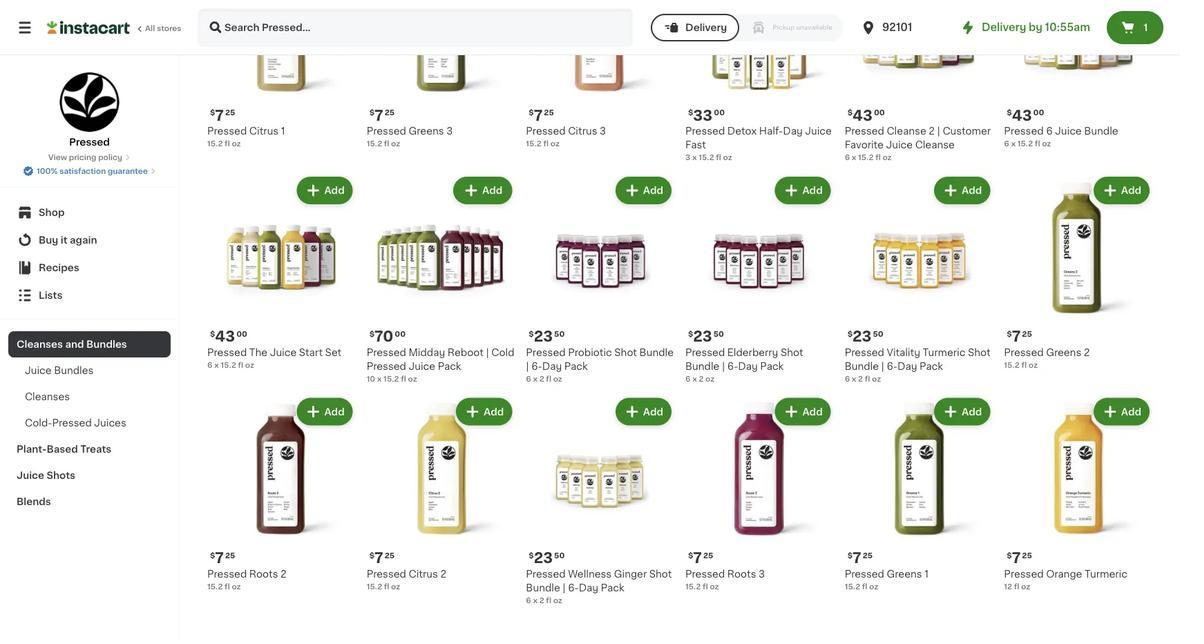 Task type: vqa. For each thing, say whether or not it's contained in the screenshot.
95 for Gold Gift Bag
no



Task type: describe. For each thing, give the bounding box(es) containing it.
oz inside pressed vitality turmeric shot bundle | 6-day pack 6 x 2 fl oz
[[872, 376, 881, 383]]

33
[[693, 108, 713, 123]]

$ 23 50 for pressed probiotic shot bundle | 6-day pack
[[529, 330, 565, 345]]

x inside pressed midday reboot | cold pressed juice pack 10 x 15.2 fl oz
[[377, 376, 382, 383]]

0 vertical spatial cleanse
[[887, 127, 926, 136]]

7 for pressed citrus 2
[[374, 552, 383, 566]]

fl inside "pressed citrus 2 15.2 fl oz"
[[384, 583, 389, 591]]

pressed 6 juice bundle 6 x 15.2 fl oz
[[1004, 127, 1118, 148]]

6 inside pressed vitality turmeric shot bundle | 6-day pack 6 x 2 fl oz
[[845, 376, 850, 383]]

$ for pressed probiotic shot bundle | 6-day pack
[[529, 331, 534, 338]]

oz inside pressed wellness ginger shot bundle | 6-day pack 6 x 2 fl oz
[[553, 597, 562, 605]]

based
[[47, 445, 78, 455]]

oz inside 'pressed citrus 3 15.2 fl oz'
[[551, 140, 560, 148]]

fl inside pressed roots 3 15.2 fl oz
[[703, 583, 708, 591]]

| inside pressed elderberry shot bundle | 6-day pack 6 x 2 oz
[[722, 362, 725, 372]]

shots
[[47, 471, 75, 481]]

3 for pressed roots 3
[[759, 570, 765, 580]]

pressed for pressed wellness ginger shot bundle | 6-day pack 6 x 2 fl oz
[[526, 570, 566, 580]]

pressed orange turmeric 12 fl oz
[[1004, 570, 1127, 591]]

oz inside pressed the juice start set 6 x 15.2 fl oz
[[245, 362, 254, 369]]

favorite
[[845, 141, 884, 150]]

juice inside pressed 6 juice bundle 6 x 15.2 fl oz
[[1055, 127, 1082, 136]]

orange
[[1046, 570, 1082, 580]]

view pricing policy link
[[48, 152, 131, 163]]

add for pressed probiotic shot bundle | 6-day pack
[[643, 186, 663, 196]]

$ 7 25 for pressed roots 3
[[688, 552, 713, 566]]

oz inside pressed cleanse 2 | customer favorite juice cleanse 6 x 15.2 fl oz
[[883, 154, 892, 162]]

$ for pressed citrus 1
[[210, 109, 215, 117]]

$ for pressed detox half-day juice fast
[[688, 109, 693, 117]]

fl inside "pressed citrus 1 15.2 fl oz"
[[225, 140, 230, 148]]

00 for cleanse
[[874, 109, 885, 117]]

juice inside pressed the juice start set 6 x 15.2 fl oz
[[270, 348, 297, 358]]

pricing
[[69, 154, 96, 161]]

15.2 inside 'pressed citrus 3 15.2 fl oz'
[[526, 140, 542, 148]]

shot inside pressed elderberry shot bundle | 6-day pack 6 x 2 oz
[[781, 348, 803, 358]]

fl inside pressed vitality turmeric shot bundle | 6-day pack 6 x 2 fl oz
[[865, 376, 870, 383]]

pressed for pressed vitality turmeric shot bundle | 6-day pack 6 x 2 fl oz
[[845, 348, 884, 358]]

15.2 inside pressed cleanse 2 | customer favorite juice cleanse 6 x 15.2 fl oz
[[858, 154, 874, 162]]

6- inside pressed vitality turmeric shot bundle | 6-day pack 6 x 2 fl oz
[[887, 362, 898, 372]]

100%
[[37, 168, 58, 175]]

pressed citrus 1 15.2 fl oz
[[207, 127, 285, 148]]

25 for pressed citrus 2
[[385, 552, 395, 560]]

$ 7 25 for pressed greens 3
[[369, 108, 395, 123]]

service type group
[[651, 14, 844, 41]]

pressed roots 3 15.2 fl oz
[[685, 570, 765, 591]]

10:55am
[[1045, 22, 1090, 32]]

6- inside pressed probiotic shot bundle | 6-day pack 6 x 2 fl oz
[[531, 362, 542, 372]]

2 inside pressed wellness ginger shot bundle | 6-day pack 6 x 2 fl oz
[[539, 597, 544, 605]]

cold-
[[25, 419, 52, 428]]

lists
[[39, 291, 62, 301]]

oz inside pressed greens 1 15.2 fl oz
[[869, 583, 878, 591]]

oz inside "pressed citrus 1 15.2 fl oz"
[[232, 140, 241, 148]]

1 vertical spatial cleanse
[[915, 141, 955, 150]]

detox
[[727, 127, 757, 136]]

midday
[[409, 348, 445, 358]]

25 for pressed citrus 1
[[225, 109, 235, 117]]

oz inside pressed roots 3 15.2 fl oz
[[710, 583, 719, 591]]

10
[[367, 376, 375, 383]]

citrus for 1
[[249, 127, 279, 136]]

delivery button
[[651, 14, 739, 41]]

2 inside "pressed citrus 2 15.2 fl oz"
[[440, 570, 446, 580]]

15.2 inside pressed 6 juice bundle 6 x 15.2 fl oz
[[1018, 140, 1033, 148]]

6 inside pressed the juice start set 6 x 15.2 fl oz
[[207, 362, 212, 369]]

x inside pressed elderberry shot bundle | 6-day pack 6 x 2 oz
[[692, 376, 697, 383]]

oz inside pressed 6 juice bundle 6 x 15.2 fl oz
[[1042, 140, 1051, 148]]

6 inside pressed wellness ginger shot bundle | 6-day pack 6 x 2 fl oz
[[526, 597, 531, 605]]

25 for pressed greens 1
[[863, 552, 873, 560]]

fl inside pressed probiotic shot bundle | 6-day pack 6 x 2 fl oz
[[546, 376, 551, 383]]

again
[[70, 236, 97, 245]]

blends link
[[8, 489, 171, 515]]

| inside pressed midday reboot | cold pressed juice pack 10 x 15.2 fl oz
[[486, 348, 489, 358]]

$ 7 25 for pressed greens 1
[[848, 552, 873, 566]]

all
[[145, 25, 155, 32]]

pressed detox half-day juice fast 3 x 15.2 fl oz
[[685, 127, 832, 162]]

25 for pressed roots 3
[[703, 552, 713, 560]]

1 button
[[1107, 11, 1164, 44]]

juice shots link
[[8, 463, 171, 489]]

fl inside pressed greens 3 15.2 fl oz
[[384, 140, 389, 148]]

all stores link
[[47, 8, 182, 47]]

fl inside pressed greens 1 15.2 fl oz
[[862, 583, 867, 591]]

add button for pressed greens 1
[[936, 400, 989, 425]]

15.2 inside pressed roots 3 15.2 fl oz
[[685, 583, 701, 591]]

$ 43 00 for 6
[[1007, 108, 1044, 123]]

bundles inside "link"
[[86, 340, 127, 350]]

shop link
[[8, 199, 171, 227]]

shot inside pressed probiotic shot bundle | 6-day pack 6 x 2 fl oz
[[614, 348, 637, 358]]

pressed for pressed 6 juice bundle 6 x 15.2 fl oz
[[1004, 127, 1044, 136]]

pressed elderberry shot bundle | 6-day pack 6 x 2 oz
[[685, 348, 803, 383]]

fl inside pressed wellness ginger shot bundle | 6-day pack 6 x 2 fl oz
[[546, 597, 551, 605]]

$ for pressed roots 3
[[688, 552, 693, 560]]

2 inside pressed probiotic shot bundle | 6-day pack 6 x 2 fl oz
[[539, 376, 544, 383]]

70
[[374, 330, 393, 345]]

cleanses link
[[8, 384, 171, 410]]

cold
[[491, 348, 514, 358]]

add button for pressed citrus 2
[[457, 400, 511, 425]]

7 for pressed roots 3
[[693, 552, 702, 566]]

turmeric for 23
[[923, 348, 966, 358]]

25 for pressed orange turmeric
[[1022, 552, 1032, 560]]

add for pressed greens 1
[[962, 408, 982, 417]]

fl inside "pressed roots 2 15.2 fl oz"
[[225, 583, 230, 591]]

blends
[[17, 497, 51, 507]]

15.2 inside "pressed citrus 2 15.2 fl oz"
[[367, 583, 382, 591]]

add for pressed roots 2
[[324, 408, 345, 417]]

plant-based treats
[[17, 445, 111, 455]]

15.2 inside pressed greens 1 15.2 fl oz
[[845, 583, 860, 591]]

x inside pressed probiotic shot bundle | 6-day pack 6 x 2 fl oz
[[533, 376, 538, 383]]

92101
[[882, 22, 912, 32]]

pressed for pressed cleanse 2 | customer favorite juice cleanse 6 x 15.2 fl oz
[[845, 127, 884, 136]]

product group containing 43
[[207, 174, 356, 371]]

oz inside pressed greens 3 15.2 fl oz
[[391, 140, 400, 148]]

fl inside pressed midday reboot | cold pressed juice pack 10 x 15.2 fl oz
[[401, 376, 406, 383]]

15.2 inside pressed midday reboot | cold pressed juice pack 10 x 15.2 fl oz
[[384, 376, 399, 383]]

2 inside pressed vitality turmeric shot bundle | 6-day pack 6 x 2 fl oz
[[858, 376, 863, 383]]

recipes
[[39, 263, 79, 273]]

$ for pressed cleanse 2 | customer favorite juice cleanse
[[848, 109, 853, 117]]

pressed the juice start set 6 x 15.2 fl oz
[[207, 348, 341, 369]]

buy
[[39, 236, 58, 245]]

add for pressed greens 2
[[1121, 186, 1141, 196]]

fl inside 'pressed citrus 3 15.2 fl oz'
[[543, 140, 549, 148]]

43 for pressed cleanse 2 | customer favorite juice cleanse
[[853, 108, 873, 123]]

23 for pressed probiotic shot bundle | 6-day pack
[[534, 330, 553, 345]]

pack for pressed probiotic shot bundle | 6-day pack
[[564, 362, 588, 372]]

day inside pressed wellness ginger shot bundle | 6-day pack 6 x 2 fl oz
[[579, 584, 598, 593]]

pressed citrus 3 15.2 fl oz
[[526, 127, 606, 148]]

$ for pressed citrus 3
[[529, 109, 534, 117]]

fast
[[685, 141, 706, 150]]

$ 70 00
[[369, 330, 406, 345]]

2 inside pressed elderberry shot bundle | 6-day pack 6 x 2 oz
[[699, 376, 704, 383]]

1 inside button
[[1144, 23, 1148, 32]]

x inside pressed cleanse 2 | customer favorite juice cleanse 6 x 15.2 fl oz
[[852, 154, 856, 162]]

turmeric for 7
[[1085, 570, 1127, 580]]

treats
[[80, 445, 111, 455]]

15.2 inside pressed greens 3 15.2 fl oz
[[367, 140, 382, 148]]

x inside pressed vitality turmeric shot bundle | 6-day pack 6 x 2 fl oz
[[852, 376, 856, 383]]

shot inside pressed vitality turmeric shot bundle | 6-day pack 6 x 2 fl oz
[[968, 348, 991, 358]]

12
[[1004, 583, 1012, 591]]

greens for 1
[[887, 570, 922, 580]]

citrus for 3
[[568, 127, 597, 136]]

6- inside pressed wellness ginger shot bundle | 6-day pack 6 x 2 fl oz
[[568, 584, 579, 593]]

pressed greens 2 15.2 fl oz
[[1004, 348, 1090, 369]]

oz inside "pressed citrus 2 15.2 fl oz"
[[391, 583, 400, 591]]

7 for pressed greens 2
[[1012, 330, 1021, 345]]

pressed for pressed
[[69, 137, 110, 147]]

| inside pressed vitality turmeric shot bundle | 6-day pack 6 x 2 fl oz
[[881, 362, 884, 372]]

oz inside pressed orange turmeric 12 fl oz
[[1021, 583, 1030, 591]]

pressed vitality turmeric shot bundle | 6-day pack 6 x 2 fl oz
[[845, 348, 991, 383]]

$ 7 25 for pressed citrus 3
[[529, 108, 554, 123]]

pressed probiotic shot bundle | 6-day pack 6 x 2 fl oz
[[526, 348, 674, 383]]

$ for pressed vitality turmeric shot bundle | 6-day pack
[[848, 331, 853, 338]]

add for pressed elderberry shot bundle | 6-day pack
[[802, 186, 823, 196]]

$ for pressed midday reboot | cold pressed juice pack
[[369, 331, 374, 338]]

roots for 2
[[249, 570, 278, 580]]

juice bundles
[[25, 366, 94, 376]]

all stores
[[145, 25, 181, 32]]

$ 43 00 for cleanse
[[848, 108, 885, 123]]

$ 33 00
[[688, 108, 725, 123]]

pressed for pressed greens 3 15.2 fl oz
[[367, 127, 406, 136]]

oz inside pressed elderberry shot bundle | 6-day pack 6 x 2 oz
[[705, 376, 715, 383]]

pressed for pressed midday reboot | cold pressed juice pack 10 x 15.2 fl oz
[[367, 348, 406, 358]]

juice shots
[[17, 471, 75, 481]]

50 for elderberry
[[714, 331, 724, 338]]

$ 7 25 for pressed greens 2
[[1007, 330, 1032, 345]]

cleanses for cleanses and bundles
[[17, 340, 63, 350]]

stores
[[157, 25, 181, 32]]

delivery by 10:55am link
[[960, 19, 1090, 36]]

juice bundles link
[[8, 358, 171, 384]]

$ for pressed roots 2
[[210, 552, 215, 560]]

92101 button
[[860, 8, 943, 47]]

43 for pressed the juice start set
[[215, 330, 235, 345]]

add button for pressed wellness ginger shot bundle | 6-day pack
[[617, 400, 670, 425]]

add button for pressed vitality turmeric shot bundle | 6-day pack
[[936, 179, 989, 203]]

pressed link
[[59, 72, 120, 149]]

15.2 inside pressed the juice start set 6 x 15.2 fl oz
[[221, 362, 236, 369]]

delivery by 10:55am
[[982, 22, 1090, 32]]

greens for 3
[[409, 127, 444, 136]]

day inside pressed elderberry shot bundle | 6-day pack 6 x 2 oz
[[738, 362, 758, 372]]

oz inside pressed detox half-day juice fast 3 x 15.2 fl oz
[[723, 154, 732, 162]]

satisfaction
[[60, 168, 106, 175]]

pack for pressed elderberry shot bundle | 6-day pack
[[760, 362, 784, 372]]

probiotic
[[568, 348, 612, 358]]

juice inside pressed cleanse 2 | customer favorite juice cleanse 6 x 15.2 fl oz
[[886, 141, 913, 150]]

fl inside pressed 6 juice bundle 6 x 15.2 fl oz
[[1035, 140, 1040, 148]]

23 for pressed wellness ginger shot bundle | 6-day pack
[[534, 552, 553, 566]]

cold-pressed juices
[[25, 419, 126, 428]]

recipes link
[[8, 254, 171, 282]]

$ 7 25 for pressed orange turmeric
[[1007, 552, 1032, 566]]

delivery for delivery by 10:55am
[[982, 22, 1026, 32]]

$ 23 50 for pressed wellness ginger shot bundle | 6-day pack
[[529, 552, 565, 566]]

plant-
[[17, 445, 47, 455]]

pressed for pressed probiotic shot bundle | 6-day pack 6 x 2 fl oz
[[526, 348, 566, 358]]

juice inside pressed detox half-day juice fast 3 x 15.2 fl oz
[[805, 127, 832, 136]]

7 for pressed greens 3
[[374, 108, 383, 123]]

x inside pressed 6 juice bundle 6 x 15.2 fl oz
[[1011, 140, 1016, 148]]



Task type: locate. For each thing, give the bounding box(es) containing it.
$ 7 25 up pressed greens 1 15.2 fl oz
[[848, 552, 873, 566]]

00 for midday
[[395, 331, 406, 338]]

2 horizontal spatial 43
[[1012, 108, 1032, 123]]

25 for pressed greens 2
[[1022, 331, 1032, 338]]

2 horizontal spatial citrus
[[568, 127, 597, 136]]

2 inside pressed cleanse 2 | customer favorite juice cleanse 6 x 15.2 fl oz
[[929, 127, 935, 136]]

2 horizontal spatial $ 43 00
[[1007, 108, 1044, 123]]

pack inside pressed probiotic shot bundle | 6-day pack 6 x 2 fl oz
[[564, 362, 588, 372]]

add for pressed roots 3
[[802, 408, 823, 417]]

day inside pressed vitality turmeric shot bundle | 6-day pack 6 x 2 fl oz
[[898, 362, 917, 372]]

00 up pressed 6 juice bundle 6 x 15.2 fl oz
[[1033, 109, 1044, 117]]

7 up "pressed citrus 2 15.2 fl oz" in the left of the page
[[374, 552, 383, 566]]

$ 7 25 up pressed greens 2 15.2 fl oz
[[1007, 330, 1032, 345]]

greens inside pressed greens 2 15.2 fl oz
[[1046, 348, 1081, 358]]

cleanses up cold-
[[25, 392, 70, 402]]

bundles
[[86, 340, 127, 350], [54, 366, 94, 376]]

shot inside pressed wellness ginger shot bundle | 6-day pack 6 x 2 fl oz
[[649, 570, 672, 580]]

x inside pressed detox half-day juice fast 3 x 15.2 fl oz
[[692, 154, 697, 162]]

pressed for pressed roots 2 15.2 fl oz
[[207, 570, 247, 580]]

view pricing policy
[[48, 154, 122, 161]]

pressed for pressed citrus 2 15.2 fl oz
[[367, 570, 406, 580]]

fl
[[225, 140, 230, 148], [384, 140, 389, 148], [543, 140, 549, 148], [1035, 140, 1040, 148], [716, 154, 721, 162], [876, 154, 881, 162], [238, 362, 243, 369], [1022, 362, 1027, 369], [401, 376, 406, 383], [865, 376, 870, 383], [546, 376, 551, 383], [225, 583, 230, 591], [384, 583, 389, 591], [703, 583, 708, 591], [862, 583, 867, 591], [1014, 583, 1019, 591], [546, 597, 551, 605]]

pressed midday reboot | cold pressed juice pack 10 x 15.2 fl oz
[[367, 348, 514, 383]]

15.2 inside "pressed citrus 1 15.2 fl oz"
[[207, 140, 223, 148]]

plant-based treats link
[[8, 437, 171, 463]]

bundle inside pressed elderberry shot bundle | 6-day pack 6 x 2 oz
[[685, 362, 720, 372]]

00 for 6
[[1033, 109, 1044, 117]]

1 horizontal spatial $ 43 00
[[848, 108, 885, 123]]

pressed for pressed greens 1 15.2 fl oz
[[845, 570, 884, 580]]

50
[[714, 331, 724, 338], [873, 331, 883, 338], [554, 331, 565, 338], [554, 552, 565, 560]]

it
[[61, 236, 67, 245]]

reboot
[[448, 348, 484, 358]]

2 horizontal spatial greens
[[1046, 348, 1081, 358]]

3 for pressed greens 3
[[446, 127, 453, 136]]

bundle for pressed elderberry shot bundle | 6-day pack
[[685, 362, 720, 372]]

pressed logo image
[[59, 72, 120, 133]]

by
[[1029, 22, 1043, 32]]

00 up favorite
[[874, 109, 885, 117]]

x inside pressed the juice start set 6 x 15.2 fl oz
[[214, 362, 219, 369]]

fl inside pressed orange turmeric 12 fl oz
[[1014, 583, 1019, 591]]

1 for pressed citrus 1
[[281, 127, 285, 136]]

50 up pressed probiotic shot bundle | 6-day pack 6 x 2 fl oz
[[554, 331, 565, 338]]

25 for pressed citrus 3
[[544, 109, 554, 117]]

shot right elderberry
[[781, 348, 803, 358]]

7 for pressed orange turmeric
[[1012, 552, 1021, 566]]

$ for pressed citrus 2
[[369, 552, 374, 560]]

pressed inside pressed elderberry shot bundle | 6-day pack 6 x 2 oz
[[685, 348, 725, 358]]

00 inside $ 70 00
[[395, 331, 406, 338]]

0 horizontal spatial turmeric
[[923, 348, 966, 358]]

15.2 inside pressed detox half-day juice fast 3 x 15.2 fl oz
[[699, 154, 714, 162]]

shot left pressed greens 2 15.2 fl oz
[[968, 348, 991, 358]]

pack down elderberry
[[760, 362, 784, 372]]

$
[[210, 109, 215, 117], [369, 109, 374, 117], [688, 109, 693, 117], [848, 109, 853, 117], [529, 109, 534, 117], [1007, 109, 1012, 117], [210, 331, 215, 338], [369, 331, 374, 338], [688, 331, 693, 338], [848, 331, 853, 338], [529, 331, 534, 338], [1007, 331, 1012, 338], [210, 552, 215, 560], [369, 552, 374, 560], [688, 552, 693, 560], [848, 552, 853, 560], [529, 552, 534, 560], [1007, 552, 1012, 560]]

add button for pressed orange turmeric
[[1095, 400, 1148, 425]]

shot right "ginger"
[[649, 570, 672, 580]]

00 up pressed the juice start set 6 x 15.2 fl oz
[[236, 331, 247, 338]]

6
[[1046, 127, 1053, 136], [1004, 140, 1009, 148], [845, 154, 850, 162], [207, 362, 212, 369], [685, 376, 691, 383], [845, 376, 850, 383], [526, 376, 531, 383], [526, 597, 531, 605]]

$ 7 25 up pressed greens 3 15.2 fl oz
[[369, 108, 395, 123]]

1 roots from the left
[[249, 570, 278, 580]]

pressed for pressed greens 2 15.2 fl oz
[[1004, 348, 1044, 358]]

50 up pressed wellness ginger shot bundle | 6-day pack 6 x 2 fl oz
[[554, 552, 565, 560]]

$ for pressed orange turmeric
[[1007, 552, 1012, 560]]

oz inside pressed midday reboot | cold pressed juice pack 10 x 15.2 fl oz
[[408, 376, 417, 383]]

add button for pressed midday reboot | cold pressed juice pack
[[457, 179, 511, 203]]

43 up favorite
[[853, 108, 873, 123]]

3 inside pressed greens 3 15.2 fl oz
[[446, 127, 453, 136]]

turmeric inside pressed orange turmeric 12 fl oz
[[1085, 570, 1127, 580]]

2 vertical spatial 1
[[925, 570, 929, 580]]

policy
[[98, 154, 122, 161]]

1 vertical spatial greens
[[1046, 348, 1081, 358]]

1 horizontal spatial 43
[[853, 108, 873, 123]]

100% satisfaction guarantee
[[37, 168, 148, 175]]

cleanses inside "link"
[[17, 340, 63, 350]]

add button for pressed roots 2
[[298, 400, 351, 425]]

fl inside pressed cleanse 2 | customer favorite juice cleanse 6 x 15.2 fl oz
[[876, 154, 881, 162]]

juices
[[94, 419, 126, 428]]

pressed
[[207, 127, 247, 136], [367, 127, 406, 136], [685, 127, 725, 136], [845, 127, 884, 136], [526, 127, 566, 136], [1004, 127, 1044, 136], [69, 137, 110, 147], [207, 348, 247, 358], [367, 348, 406, 358], [685, 348, 725, 358], [845, 348, 884, 358], [526, 348, 566, 358], [1004, 348, 1044, 358], [367, 362, 406, 372], [52, 419, 92, 428], [207, 570, 247, 580], [367, 570, 406, 580], [685, 570, 725, 580], [845, 570, 884, 580], [526, 570, 566, 580], [1004, 570, 1044, 580]]

15.2
[[207, 140, 223, 148], [367, 140, 382, 148], [526, 140, 542, 148], [1018, 140, 1033, 148], [699, 154, 714, 162], [858, 154, 874, 162], [221, 362, 236, 369], [1004, 362, 1020, 369], [384, 376, 399, 383], [207, 583, 223, 591], [367, 583, 382, 591], [685, 583, 701, 591], [845, 583, 860, 591]]

add for pressed wellness ginger shot bundle | 6-day pack
[[643, 408, 663, 417]]

100% satisfaction guarantee button
[[23, 163, 156, 177]]

guarantee
[[108, 168, 148, 175]]

roots inside "pressed roots 2 15.2 fl oz"
[[249, 570, 278, 580]]

00 right 33
[[714, 109, 725, 117]]

pressed inside pressed detox half-day juice fast 3 x 15.2 fl oz
[[685, 127, 725, 136]]

2 roots from the left
[[727, 570, 756, 580]]

half-
[[759, 127, 783, 136]]

vitality
[[887, 348, 920, 358]]

x inside pressed wellness ginger shot bundle | 6-day pack 6 x 2 fl oz
[[533, 597, 538, 605]]

bundles down 'and'
[[54, 366, 94, 376]]

00 for the
[[236, 331, 247, 338]]

day inside pressed probiotic shot bundle | 6-day pack 6 x 2 fl oz
[[542, 362, 562, 372]]

23 up pressed wellness ginger shot bundle | 6-day pack 6 x 2 fl oz
[[534, 552, 553, 566]]

$ 23 50 up pressed wellness ginger shot bundle | 6-day pack 6 x 2 fl oz
[[529, 552, 565, 566]]

$ 43 00 up pressed the juice start set 6 x 15.2 fl oz
[[210, 330, 247, 345]]

2 horizontal spatial 1
[[1144, 23, 1148, 32]]

add button for pressed roots 3
[[776, 400, 830, 425]]

1 inside pressed greens 1 15.2 fl oz
[[925, 570, 929, 580]]

| inside pressed wellness ginger shot bundle | 6-day pack 6 x 2 fl oz
[[563, 584, 566, 593]]

7 for pressed citrus 3
[[534, 108, 543, 123]]

cold-pressed juices link
[[8, 410, 171, 437]]

7 up 12
[[1012, 552, 1021, 566]]

15.2 inside pressed greens 2 15.2 fl oz
[[1004, 362, 1020, 369]]

cleanse down customer
[[915, 141, 955, 150]]

$ 7 25 for pressed citrus 2
[[369, 552, 395, 566]]

$ for pressed 6 juice bundle
[[1007, 109, 1012, 117]]

and
[[65, 340, 84, 350]]

oz inside "pressed roots 2 15.2 fl oz"
[[232, 583, 241, 591]]

$ inside $ 33 00
[[688, 109, 693, 117]]

wellness
[[568, 570, 612, 580]]

3 inside pressed roots 3 15.2 fl oz
[[759, 570, 765, 580]]

$ 7 25 up 'pressed citrus 3 15.2 fl oz'
[[529, 108, 554, 123]]

None search field
[[198, 8, 633, 47]]

$ 23 50 for pressed elderberry shot bundle | 6-day pack
[[688, 330, 724, 345]]

citrus inside "pressed citrus 1 15.2 fl oz"
[[249, 127, 279, 136]]

add for pressed citrus 2
[[484, 408, 504, 417]]

25 up 'pressed citrus 3 15.2 fl oz'
[[544, 109, 554, 117]]

buy it again link
[[8, 227, 171, 254]]

pressed greens 1 15.2 fl oz
[[845, 570, 929, 591]]

ginger
[[614, 570, 647, 580]]

delivery for delivery
[[685, 23, 727, 32]]

0 horizontal spatial $ 43 00
[[210, 330, 247, 345]]

pressed for pressed citrus 3 15.2 fl oz
[[526, 127, 566, 136]]

pressed greens 3 15.2 fl oz
[[367, 127, 453, 148]]

day inside pressed detox half-day juice fast 3 x 15.2 fl oz
[[783, 127, 803, 136]]

x
[[1011, 140, 1016, 148], [692, 154, 697, 162], [852, 154, 856, 162], [214, 362, 219, 369], [377, 376, 382, 383], [692, 376, 697, 383], [852, 376, 856, 383], [533, 376, 538, 383], [533, 597, 538, 605]]

25 up pressed roots 3 15.2 fl oz
[[703, 552, 713, 560]]

instacart logo image
[[47, 19, 130, 36]]

bundle for pressed probiotic shot bundle | 6-day pack
[[640, 348, 674, 358]]

$ 43 00
[[848, 108, 885, 123], [1007, 108, 1044, 123], [210, 330, 247, 345]]

cleanse left customer
[[887, 127, 926, 136]]

pack inside pressed midday reboot | cold pressed juice pack 10 x 15.2 fl oz
[[438, 362, 461, 372]]

0 vertical spatial cleanses
[[17, 340, 63, 350]]

7 up pressed greens 3 15.2 fl oz
[[374, 108, 383, 123]]

pressed for pressed detox half-day juice fast 3 x 15.2 fl oz
[[685, 127, 725, 136]]

product group containing 70
[[367, 174, 515, 385]]

add button for pressed greens 2
[[1095, 179, 1148, 203]]

juice inside pressed midday reboot | cold pressed juice pack 10 x 15.2 fl oz
[[409, 362, 435, 372]]

pack inside pressed wellness ginger shot bundle | 6-day pack 6 x 2 fl oz
[[601, 584, 624, 593]]

pressed for pressed the juice start set 6 x 15.2 fl oz
[[207, 348, 247, 358]]

add for pressed midday reboot | cold pressed juice pack
[[483, 186, 504, 196]]

1 vertical spatial cleanses
[[25, 392, 70, 402]]

$ 23 50
[[688, 330, 724, 345], [848, 330, 883, 345], [529, 330, 565, 345], [529, 552, 565, 566]]

2 vertical spatial greens
[[887, 570, 922, 580]]

pressed for pressed citrus 1 15.2 fl oz
[[207, 127, 247, 136]]

Search field
[[199, 10, 632, 46]]

6 inside pressed probiotic shot bundle | 6-day pack 6 x 2 fl oz
[[526, 376, 531, 383]]

6 inside pressed elderberry shot bundle | 6-day pack 6 x 2 oz
[[685, 376, 691, 383]]

start
[[299, 348, 323, 358]]

greens for 2
[[1046, 348, 1081, 358]]

pressed for pressed roots 3 15.2 fl oz
[[685, 570, 725, 580]]

pack down reboot
[[438, 362, 461, 372]]

add for pressed orange turmeric
[[1121, 408, 1141, 417]]

1 horizontal spatial delivery
[[982, 22, 1026, 32]]

1 vertical spatial turmeric
[[1085, 570, 1127, 580]]

00 inside $ 33 00
[[714, 109, 725, 117]]

bundle inside pressed probiotic shot bundle | 6-day pack 6 x 2 fl oz
[[640, 348, 674, 358]]

0 vertical spatial bundles
[[86, 340, 127, 350]]

43 up pressed 6 juice bundle 6 x 15.2 fl oz
[[1012, 108, 1032, 123]]

bundle inside pressed vitality turmeric shot bundle | 6-day pack 6 x 2 fl oz
[[845, 362, 879, 372]]

cleanses and bundles
[[17, 340, 127, 350]]

| inside pressed probiotic shot bundle | 6-day pack 6 x 2 fl oz
[[526, 362, 529, 372]]

1 horizontal spatial 1
[[925, 570, 929, 580]]

oz inside pressed greens 2 15.2 fl oz
[[1029, 362, 1038, 369]]

$ 43 00 up pressed 6 juice bundle 6 x 15.2 fl oz
[[1007, 108, 1044, 123]]

00
[[714, 109, 725, 117], [874, 109, 885, 117], [1033, 109, 1044, 117], [236, 331, 247, 338], [395, 331, 406, 338]]

$ 7 25 up "pressed citrus 2 15.2 fl oz" in the left of the page
[[369, 552, 395, 566]]

pressed roots 2 15.2 fl oz
[[207, 570, 287, 591]]

0 horizontal spatial greens
[[409, 127, 444, 136]]

oz
[[232, 140, 241, 148], [391, 140, 400, 148], [551, 140, 560, 148], [1042, 140, 1051, 148], [723, 154, 732, 162], [883, 154, 892, 162], [245, 362, 254, 369], [1029, 362, 1038, 369], [408, 376, 417, 383], [705, 376, 715, 383], [872, 376, 881, 383], [553, 376, 562, 383], [232, 583, 241, 591], [391, 583, 400, 591], [710, 583, 719, 591], [869, 583, 878, 591], [1021, 583, 1030, 591], [553, 597, 562, 605]]

| inside pressed cleanse 2 | customer favorite juice cleanse 6 x 15.2 fl oz
[[937, 127, 940, 136]]

$ 23 50 up pressed probiotic shot bundle | 6-day pack 6 x 2 fl oz
[[529, 330, 565, 345]]

pressed inside 'link'
[[52, 419, 92, 428]]

50 up pressed vitality turmeric shot bundle | 6-day pack 6 x 2 fl oz
[[873, 331, 883, 338]]

6- inside pressed elderberry shot bundle | 6-day pack 6 x 2 oz
[[727, 362, 738, 372]]

25 up pressed greens 2 15.2 fl oz
[[1022, 331, 1032, 338]]

7 for pressed citrus 1
[[215, 108, 224, 123]]

the
[[249, 348, 267, 358]]

add button for pressed probiotic shot bundle | 6-day pack
[[617, 179, 670, 203]]

bundles up juice bundles link
[[86, 340, 127, 350]]

1 horizontal spatial roots
[[727, 570, 756, 580]]

25 up "pressed citrus 1 15.2 fl oz"
[[225, 109, 235, 117]]

7 up pressed greens 2 15.2 fl oz
[[1012, 330, 1021, 345]]

greens inside pressed greens 3 15.2 fl oz
[[409, 127, 444, 136]]

$ for pressed greens 1
[[848, 552, 853, 560]]

pressed inside pressed wellness ginger shot bundle | 6-day pack 6 x 2 fl oz
[[526, 570, 566, 580]]

cleanse
[[887, 127, 926, 136], [915, 141, 955, 150]]

add for pressed vitality turmeric shot bundle | 6-day pack
[[962, 186, 982, 196]]

bundle
[[1084, 127, 1118, 136], [640, 348, 674, 358], [685, 362, 720, 372], [845, 362, 879, 372], [526, 584, 560, 593]]

25 up pressed greens 3 15.2 fl oz
[[385, 109, 395, 117]]

oz inside pressed probiotic shot bundle | 6-day pack 6 x 2 fl oz
[[553, 376, 562, 383]]

buy it again
[[39, 236, 97, 245]]

lists link
[[8, 282, 171, 310]]

25 up "pressed roots 2 15.2 fl oz"
[[225, 552, 235, 560]]

0 horizontal spatial delivery
[[685, 23, 727, 32]]

50 for probiotic
[[554, 331, 565, 338]]

2 inside "pressed roots 2 15.2 fl oz"
[[281, 570, 287, 580]]

7 up pressed greens 1 15.2 fl oz
[[853, 552, 861, 566]]

$ 7 25
[[210, 108, 235, 123], [369, 108, 395, 123], [529, 108, 554, 123], [1007, 330, 1032, 345], [210, 552, 235, 566], [369, 552, 395, 566], [688, 552, 713, 566], [848, 552, 873, 566], [1007, 552, 1032, 566]]

0 vertical spatial 1
[[1144, 23, 1148, 32]]

25 up pressed greens 1 15.2 fl oz
[[863, 552, 873, 560]]

elderberry
[[727, 348, 778, 358]]

23 up pressed elderberry shot bundle | 6-day pack 6 x 2 oz
[[693, 330, 712, 345]]

view
[[48, 154, 67, 161]]

$ 7 25 up "pressed roots 2 15.2 fl oz"
[[210, 552, 235, 566]]

set
[[325, 348, 341, 358]]

cleanses and bundles link
[[8, 332, 171, 358]]

day
[[783, 127, 803, 136], [738, 362, 758, 372], [898, 362, 917, 372], [542, 362, 562, 372], [579, 584, 598, 593]]

pressed inside "pressed citrus 2 15.2 fl oz"
[[367, 570, 406, 580]]

roots inside pressed roots 3 15.2 fl oz
[[727, 570, 756, 580]]

juice
[[805, 127, 832, 136], [1055, 127, 1082, 136], [886, 141, 913, 150], [270, 348, 297, 358], [409, 362, 435, 372], [25, 366, 52, 376], [17, 471, 44, 481]]

7 for pressed greens 1
[[853, 552, 861, 566]]

1 vertical spatial bundles
[[54, 366, 94, 376]]

23 up pressed vitality turmeric shot bundle | 6-day pack 6 x 2 fl oz
[[853, 330, 872, 345]]

1 horizontal spatial greens
[[887, 570, 922, 580]]

$ 7 25 for pressed citrus 1
[[210, 108, 235, 123]]

pack for pressed midday reboot | cold pressed juice pack
[[438, 362, 461, 372]]

43
[[853, 108, 873, 123], [1012, 108, 1032, 123], [215, 330, 235, 345]]

7 up "pressed citrus 1 15.2 fl oz"
[[215, 108, 224, 123]]

turmeric right vitality
[[923, 348, 966, 358]]

25 for pressed roots 2
[[225, 552, 235, 560]]

$ for pressed greens 2
[[1007, 331, 1012, 338]]

0 horizontal spatial 1
[[281, 127, 285, 136]]

0 horizontal spatial citrus
[[249, 127, 279, 136]]

pressed inside "pressed roots 2 15.2 fl oz"
[[207, 570, 247, 580]]

23 for pressed elderberry shot bundle | 6-day pack
[[693, 330, 712, 345]]

cleanses for cleanses
[[25, 392, 70, 402]]

turmeric
[[923, 348, 966, 358], [1085, 570, 1127, 580]]

25 for pressed greens 3
[[385, 109, 395, 117]]

$ 43 00 up favorite
[[848, 108, 885, 123]]

7 up "pressed roots 2 15.2 fl oz"
[[215, 552, 224, 566]]

bundle for pressed 6 juice bundle
[[1084, 127, 1118, 136]]

43 for pressed 6 juice bundle
[[1012, 108, 1032, 123]]

$ inside $ 70 00
[[369, 331, 374, 338]]

delivery
[[982, 22, 1026, 32], [685, 23, 727, 32]]

0 horizontal spatial roots
[[249, 570, 278, 580]]

43 up pressed the juice start set 6 x 15.2 fl oz
[[215, 330, 235, 345]]

3
[[446, 127, 453, 136], [600, 127, 606, 136], [685, 154, 690, 162], [759, 570, 765, 580]]

shop
[[39, 208, 65, 218]]

7 for pressed roots 2
[[215, 552, 224, 566]]

bundle inside pressed wellness ginger shot bundle | 6-day pack 6 x 2 fl oz
[[526, 584, 560, 593]]

pressed inside pressed roots 3 15.2 fl oz
[[685, 570, 725, 580]]

pressed wellness ginger shot bundle | 6-day pack 6 x 2 fl oz
[[526, 570, 672, 605]]

product group
[[207, 174, 356, 371], [367, 174, 515, 385], [526, 174, 674, 385], [685, 174, 834, 385], [845, 174, 993, 385], [1004, 174, 1152, 371], [207, 396, 356, 593], [367, 396, 515, 593], [526, 396, 674, 607], [685, 396, 834, 593], [845, 396, 993, 593], [1004, 396, 1152, 593]]

$ 7 25 for pressed roots 2
[[210, 552, 235, 566]]

shot right 'probiotic'
[[614, 348, 637, 358]]

1 vertical spatial 1
[[281, 127, 285, 136]]

3 for pressed citrus 3
[[600, 127, 606, 136]]

pack inside pressed vitality turmeric shot bundle | 6-day pack 6 x 2 fl oz
[[920, 362, 943, 372]]

pressed for pressed elderberry shot bundle | 6-day pack 6 x 2 oz
[[685, 348, 725, 358]]

$ 43 00 for the
[[210, 330, 247, 345]]

citrus inside "pressed citrus 2 15.2 fl oz"
[[409, 570, 438, 580]]

pressed for pressed orange turmeric 12 fl oz
[[1004, 570, 1044, 580]]

pack down vitality
[[920, 362, 943, 372]]

roots for 3
[[727, 570, 756, 580]]

pack down "ginger"
[[601, 584, 624, 593]]

fl inside pressed greens 2 15.2 fl oz
[[1022, 362, 1027, 369]]

turmeric right orange
[[1085, 570, 1127, 580]]

0 vertical spatial turmeric
[[923, 348, 966, 358]]

6-
[[727, 362, 738, 372], [887, 362, 898, 372], [531, 362, 542, 372], [568, 584, 579, 593]]

cleanses up juice bundles
[[17, 340, 63, 350]]

25 up pressed orange turmeric 12 fl oz
[[1022, 552, 1032, 560]]

fl inside pressed the juice start set 6 x 15.2 fl oz
[[238, 362, 243, 369]]

citrus inside 'pressed citrus 3 15.2 fl oz'
[[568, 127, 597, 136]]

pressed inside pressed probiotic shot bundle | 6-day pack 6 x 2 fl oz
[[526, 348, 566, 358]]

$ 23 50 up pressed elderberry shot bundle | 6-day pack 6 x 2 oz
[[688, 330, 724, 345]]

delivery inside button
[[685, 23, 727, 32]]

00 for detox
[[714, 109, 725, 117]]

pressed cleanse 2 | customer favorite juice cleanse 6 x 15.2 fl oz
[[845, 127, 991, 162]]

pressed inside pressed the juice start set 6 x 15.2 fl oz
[[207, 348, 247, 358]]

pack
[[438, 362, 461, 372], [760, 362, 784, 372], [920, 362, 943, 372], [564, 362, 588, 372], [601, 584, 624, 593]]

50 up pressed elderberry shot bundle | 6-day pack 6 x 2 oz
[[714, 331, 724, 338]]

23 for pressed vitality turmeric shot bundle | 6-day pack
[[853, 330, 872, 345]]

$ 7 25 up "pressed citrus 1 15.2 fl oz"
[[210, 108, 235, 123]]

1 horizontal spatial turmeric
[[1085, 570, 1127, 580]]

25 up "pressed citrus 2 15.2 fl oz" in the left of the page
[[385, 552, 395, 560]]

pressed inside pressed greens 3 15.2 fl oz
[[367, 127, 406, 136]]

$ for pressed elderberry shot bundle | 6-day pack
[[688, 331, 693, 338]]

43 inside 'product' group
[[215, 330, 235, 345]]

$ 7 25 up 12
[[1007, 552, 1032, 566]]

turmeric inside pressed vitality turmeric shot bundle | 6-day pack 6 x 2 fl oz
[[923, 348, 966, 358]]

0 vertical spatial greens
[[409, 127, 444, 136]]

3 inside pressed detox half-day juice fast 3 x 15.2 fl oz
[[685, 154, 690, 162]]

7 up 'pressed citrus 3 15.2 fl oz'
[[534, 108, 543, 123]]

7 up pressed roots 3 15.2 fl oz
[[693, 552, 702, 566]]

$ 23 50 up pressed vitality turmeric shot bundle | 6-day pack 6 x 2 fl oz
[[848, 330, 883, 345]]

15.2 inside "pressed roots 2 15.2 fl oz"
[[207, 583, 223, 591]]

50 for wellness
[[554, 552, 565, 560]]

fl inside pressed detox half-day juice fast 3 x 15.2 fl oz
[[716, 154, 721, 162]]

pressed citrus 2 15.2 fl oz
[[367, 570, 446, 591]]

23 up pressed probiotic shot bundle | 6-day pack 6 x 2 fl oz
[[534, 330, 553, 345]]

$ for pressed greens 3
[[369, 109, 374, 117]]

pack down 'probiotic'
[[564, 362, 588, 372]]

1 horizontal spatial citrus
[[409, 570, 438, 580]]

citrus for 2
[[409, 570, 438, 580]]

$ 7 25 up pressed roots 3 15.2 fl oz
[[688, 552, 713, 566]]

customer
[[943, 127, 991, 136]]

00 right 70
[[395, 331, 406, 338]]

0 horizontal spatial 43
[[215, 330, 235, 345]]



